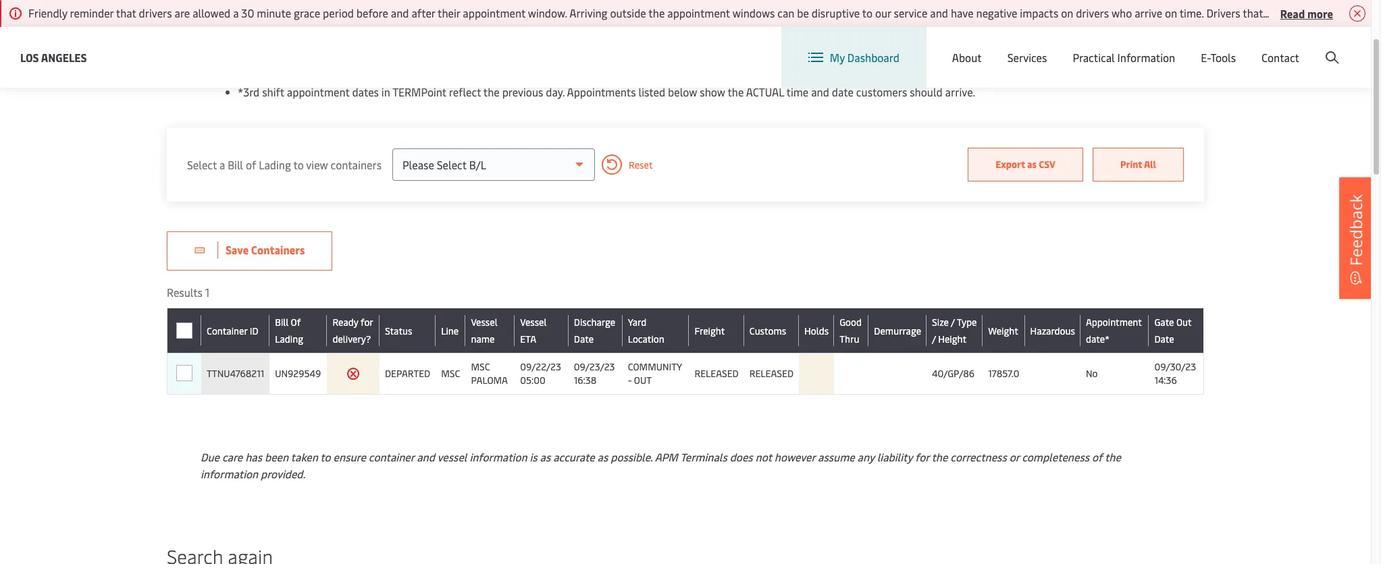 Task type: vqa. For each thing, say whether or not it's contained in the screenshot.
leftmost THAT
yes



Task type: locate. For each thing, give the bounding box(es) containing it.
date down discharge
[[574, 333, 594, 346]]

taken
[[291, 450, 318, 465]]

1 horizontal spatial information
[[470, 450, 527, 465]]

msc for msc paloma
[[471, 361, 490, 374]]

as
[[1028, 158, 1037, 171], [540, 450, 551, 465], [598, 450, 608, 465]]

/ inside 'link'
[[1265, 40, 1270, 54]]

disruptive
[[812, 5, 860, 20]]

1 horizontal spatial for
[[915, 450, 929, 465]]

to inside due care has been taken to ensure container and vessel information is as accurate as possible. apm terminals does not however assume any liability for the correctness or completeness of the information provided.
[[320, 450, 331, 465]]

released down freight
[[695, 368, 739, 380]]

on left the time.
[[1165, 5, 1178, 20]]

0 vertical spatial of
[[246, 157, 256, 172]]

1 horizontal spatial a
[[233, 5, 239, 20]]

0 horizontal spatial location
[[628, 333, 665, 346]]

drivers left who at the top right of the page
[[1076, 5, 1109, 20]]

0 horizontal spatial their
[[438, 5, 460, 20]]

0 vertical spatial bill
[[228, 157, 243, 172]]

0 horizontal spatial a
[[220, 157, 225, 172]]

and inside due care has been taken to ensure container and vessel information is as accurate as possible. apm terminals does not however assume any liability for the correctness or completeness of the information provided.
[[417, 450, 435, 465]]

arrive
[[1135, 5, 1163, 20], [1266, 5, 1294, 20]]

status
[[385, 325, 412, 337]]

2 vertical spatial /
[[932, 333, 936, 346]]

that right drivers
[[1243, 5, 1263, 20]]

thru
[[840, 333, 860, 346]]

1 horizontal spatial vessel
[[520, 316, 547, 329]]

for right liability in the right of the page
[[915, 450, 929, 465]]

1 vertical spatial /
[[951, 316, 955, 329]]

switch
[[991, 39, 1023, 54]]

appo
[[1360, 5, 1382, 20]]

no
[[1086, 368, 1098, 380]]

as left csv
[[1028, 158, 1037, 171]]

login / create account
[[1237, 40, 1346, 54]]

1 horizontal spatial date
[[1155, 333, 1175, 346]]

appointment left windows
[[668, 5, 730, 20]]

on right impacts
[[1061, 5, 1074, 20]]

1 vertical spatial to
[[294, 157, 304, 172]]

bill right select on the top left of the page
[[228, 157, 243, 172]]

print all
[[1121, 158, 1157, 171]]

for
[[361, 316, 373, 329], [915, 450, 929, 465]]

1 horizontal spatial outside
[[1296, 5, 1332, 20]]

1 vertical spatial information
[[201, 467, 258, 482]]

1 horizontal spatial their
[[1335, 5, 1357, 20]]

reminder
[[70, 5, 114, 20]]

discharge
[[574, 316, 615, 329]]

1 vessel from the left
[[471, 316, 498, 329]]

to left our
[[863, 5, 873, 20]]

0 vertical spatial for
[[361, 316, 373, 329]]

information left 'is'
[[470, 450, 527, 465]]

and
[[391, 5, 409, 20], [930, 5, 949, 20], [811, 84, 830, 99], [417, 450, 435, 465]]

windows
[[733, 5, 775, 20]]

1 on from the left
[[1061, 5, 1074, 20]]

who
[[1112, 5, 1132, 20]]

1 vertical spatial location
[[628, 333, 665, 346]]

1 horizontal spatial to
[[320, 450, 331, 465]]

1 arrive from the left
[[1135, 5, 1163, 20]]

vessel up eta
[[520, 316, 547, 329]]

0 horizontal spatial on
[[1061, 5, 1074, 20]]

close alert image
[[1350, 5, 1366, 22]]

for right ready
[[361, 316, 373, 329]]

0 horizontal spatial date
[[574, 333, 594, 346]]

a left 30
[[233, 5, 239, 20]]

0 horizontal spatial that
[[116, 5, 136, 20]]

los angeles
[[20, 50, 87, 65]]

arrive up login / create account 'link'
[[1266, 5, 1294, 20]]

vessel for name
[[471, 316, 498, 329]]

2 horizontal spatial appointment
[[668, 5, 730, 20]]

2 vessel from the left
[[520, 316, 547, 329]]

save containers
[[226, 243, 305, 257]]

discharge date
[[574, 316, 615, 346]]

1 horizontal spatial that
[[1243, 5, 1263, 20]]

msc left msc paloma
[[441, 368, 460, 380]]

17857.0
[[989, 368, 1020, 380]]

1 horizontal spatial drivers
[[1076, 5, 1109, 20]]

1 horizontal spatial on
[[1165, 5, 1178, 20]]

that right reminder
[[116, 5, 136, 20]]

of inside due care has been taken to ensure container and vessel information is as accurate as possible. apm terminals does not however assume any liability for the correctness or completeness of the information provided.
[[1092, 450, 1103, 465]]

practical information button
[[1073, 27, 1176, 88]]

msc for msc
[[441, 368, 460, 380]]

/ right 'size'
[[951, 316, 955, 329]]

save
[[226, 243, 249, 257]]

export as csv
[[996, 158, 1056, 171]]

released
[[695, 368, 739, 380], [750, 368, 794, 380]]

2 horizontal spatial /
[[1265, 40, 1270, 54]]

09/23/23 16:38
[[574, 361, 615, 387]]

msc up paloma
[[471, 361, 490, 374]]

on
[[1061, 5, 1074, 20], [1165, 5, 1178, 20]]

to for container
[[320, 450, 331, 465]]

appointment right the shift
[[287, 84, 350, 99]]

time
[[787, 84, 809, 99]]

1 vertical spatial for
[[915, 450, 929, 465]]

bill left of
[[275, 316, 289, 329]]

0 horizontal spatial released
[[695, 368, 739, 380]]

of
[[246, 157, 256, 172], [1092, 450, 1103, 465]]

location for switch
[[1026, 39, 1068, 54]]

un929549
[[275, 368, 321, 380]]

e-tools
[[1201, 50, 1236, 65]]

2 date from the left
[[1155, 333, 1175, 346]]

print
[[1121, 158, 1143, 171]]

vessel up "name"
[[471, 316, 498, 329]]

2 horizontal spatial to
[[863, 5, 873, 20]]

date down gate
[[1155, 333, 1175, 346]]

outside right arriving
[[610, 5, 646, 20]]

/ down 'size'
[[932, 333, 936, 346]]

None checkbox
[[176, 323, 192, 339], [176, 323, 192, 339], [176, 365, 192, 382], [176, 366, 193, 382], [176, 323, 192, 339], [176, 323, 192, 339], [176, 365, 192, 382], [176, 366, 193, 382]]

be
[[797, 5, 809, 20]]

0 horizontal spatial vessel
[[471, 316, 498, 329]]

holds
[[805, 325, 829, 337]]

lading
[[259, 157, 291, 172], [275, 333, 303, 346]]

09/23/23
[[574, 361, 615, 374]]

/
[[1265, 40, 1270, 54], [951, 316, 955, 329], [932, 333, 936, 346]]

0 vertical spatial lading
[[259, 157, 291, 172]]

location down yard
[[628, 333, 665, 346]]

1 horizontal spatial /
[[951, 316, 955, 329]]

about
[[952, 50, 982, 65]]

0 vertical spatial a
[[233, 5, 239, 20]]

and left date at right
[[811, 84, 830, 99]]

1 horizontal spatial of
[[1092, 450, 1103, 465]]

gate
[[1155, 316, 1174, 329]]

1 horizontal spatial msc
[[471, 361, 490, 374]]

results
[[167, 285, 203, 300]]

reset button
[[595, 155, 653, 175]]

as right accurate
[[598, 450, 608, 465]]

2 horizontal spatial as
[[1028, 158, 1037, 171]]

outside up account
[[1296, 5, 1332, 20]]

1 horizontal spatial arrive
[[1266, 5, 1294, 20]]

bill inside bill of lading
[[275, 316, 289, 329]]

id
[[250, 325, 258, 337]]

1 horizontal spatial released
[[750, 368, 794, 380]]

grace
[[294, 5, 320, 20]]

select
[[187, 157, 217, 172]]

1 vertical spatial bill
[[275, 316, 289, 329]]

and left vessel
[[417, 450, 435, 465]]

drivers
[[139, 5, 172, 20], [1076, 5, 1109, 20]]

appointment left the window.
[[463, 5, 526, 20]]

of right select on the top left of the page
[[246, 157, 256, 172]]

of right completeness
[[1092, 450, 1103, 465]]

1 vertical spatial of
[[1092, 450, 1103, 465]]

1 date from the left
[[574, 333, 594, 346]]

their left the appo
[[1335, 5, 1357, 20]]

0 horizontal spatial as
[[540, 450, 551, 465]]

0 horizontal spatial for
[[361, 316, 373, 329]]

friendly reminder that drivers are allowed a 30 minute grace period before and after their appointment window. arriving outside the appointment windows can be disruptive to our service and have negative impacts on drivers who arrive on time. drivers that arrive outside their appo
[[28, 5, 1382, 20]]

msc
[[471, 361, 490, 374], [441, 368, 460, 380]]

account
[[1306, 40, 1346, 54]]

released down customs
[[750, 368, 794, 380]]

0 horizontal spatial outside
[[610, 5, 646, 20]]

good thru
[[840, 316, 862, 346]]

type
[[957, 316, 977, 329]]

to left view
[[294, 157, 304, 172]]

09/30/23
[[1155, 361, 1197, 374]]

lading down of
[[275, 333, 303, 346]]

1 horizontal spatial bill
[[275, 316, 289, 329]]

containers
[[251, 243, 305, 257]]

show
[[700, 84, 725, 99]]

select a bill of lading to view containers
[[187, 157, 382, 172]]

lading left view
[[259, 157, 291, 172]]

0 vertical spatial /
[[1265, 40, 1270, 54]]

their right after
[[438, 5, 460, 20]]

0 vertical spatial location
[[1026, 39, 1068, 54]]

drivers left are
[[139, 5, 172, 20]]

1 vertical spatial lading
[[275, 333, 303, 346]]

0 horizontal spatial drivers
[[139, 5, 172, 20]]

name
[[471, 333, 495, 346]]

arrive right who at the top right of the page
[[1135, 5, 1163, 20]]

1 drivers from the left
[[139, 5, 172, 20]]

due
[[201, 450, 220, 465]]

/ for size
[[951, 316, 955, 329]]

40/gp/86
[[932, 368, 975, 380]]

1 horizontal spatial location
[[1026, 39, 1068, 54]]

0 horizontal spatial msc
[[441, 368, 460, 380]]

09/22/23 05:00
[[520, 361, 561, 387]]

read
[[1281, 6, 1305, 21]]

can
[[778, 5, 795, 20]]

for inside the ready for delivery?
[[361, 316, 373, 329]]

2 released from the left
[[750, 368, 794, 380]]

msc inside msc paloma
[[471, 361, 490, 374]]

location down impacts
[[1026, 39, 1068, 54]]

/ right login
[[1265, 40, 1270, 54]]

1
[[205, 285, 210, 300]]

0 horizontal spatial to
[[294, 157, 304, 172]]

to right taken
[[320, 450, 331, 465]]

services button
[[1008, 27, 1047, 88]]

information down the care
[[201, 467, 258, 482]]

2 on from the left
[[1165, 5, 1178, 20]]

1 their from the left
[[438, 5, 460, 20]]

global menu
[[1111, 40, 1172, 54]]

in
[[382, 84, 390, 99]]

0 horizontal spatial arrive
[[1135, 5, 1163, 20]]

negative
[[977, 5, 1018, 20]]

appointments
[[567, 84, 636, 99]]

a right select on the top left of the page
[[220, 157, 225, 172]]

my dashboard button
[[809, 27, 900, 88]]

a
[[233, 5, 239, 20], [220, 157, 225, 172]]

2 vertical spatial to
[[320, 450, 331, 465]]

as right 'is'
[[540, 450, 551, 465]]

contact button
[[1262, 27, 1300, 88]]

results 1
[[167, 285, 210, 300]]

export
[[996, 158, 1025, 171]]



Task type: describe. For each thing, give the bounding box(es) containing it.
yard
[[628, 316, 647, 329]]

has
[[245, 450, 262, 465]]

container
[[369, 450, 414, 465]]

drivers
[[1207, 5, 1241, 20]]

create
[[1272, 40, 1304, 54]]

reset
[[629, 158, 653, 171]]

before
[[357, 5, 388, 20]]

termpoint
[[393, 84, 447, 99]]

actual
[[746, 84, 784, 99]]

delivery?
[[333, 333, 371, 346]]

0 vertical spatial information
[[470, 450, 527, 465]]

login
[[1237, 40, 1263, 54]]

1 vertical spatial a
[[220, 157, 225, 172]]

date*
[[1086, 333, 1110, 346]]

14:36
[[1155, 374, 1177, 387]]

weight
[[989, 325, 1019, 337]]

login / create account link
[[1212, 27, 1346, 67]]

date
[[832, 84, 854, 99]]

apm
[[655, 450, 678, 465]]

liability
[[877, 450, 913, 465]]

contact
[[1262, 50, 1300, 65]]

out
[[1177, 316, 1192, 329]]

1 horizontal spatial as
[[598, 450, 608, 465]]

read more button
[[1281, 5, 1334, 22]]

feedback button
[[1340, 178, 1373, 299]]

0 horizontal spatial /
[[932, 333, 936, 346]]

and left after
[[391, 5, 409, 20]]

feedback
[[1345, 194, 1367, 266]]

bill of lading
[[275, 316, 303, 346]]

-
[[628, 374, 632, 387]]

paloma
[[471, 374, 508, 387]]

eta
[[520, 333, 536, 346]]

print all button
[[1093, 148, 1184, 182]]

tools
[[1211, 50, 1236, 65]]

good
[[840, 316, 862, 329]]

demurrage
[[874, 325, 922, 337]]

more
[[1308, 6, 1334, 21]]

and left have
[[930, 5, 949, 20]]

yard location
[[628, 316, 665, 346]]

have
[[951, 5, 974, 20]]

departed
[[385, 368, 430, 380]]

arrive.
[[946, 84, 976, 99]]

community
[[628, 361, 682, 374]]

day.
[[546, 84, 565, 99]]

friendly
[[28, 5, 67, 20]]

0 horizontal spatial information
[[201, 467, 258, 482]]

0 horizontal spatial appointment
[[287, 84, 350, 99]]

ready for delivery?
[[333, 316, 373, 346]]

to for containers
[[294, 157, 304, 172]]

not
[[756, 450, 772, 465]]

1 horizontal spatial appointment
[[463, 5, 526, 20]]

vessel name
[[471, 316, 498, 346]]

1 that from the left
[[116, 5, 136, 20]]

0 horizontal spatial bill
[[228, 157, 243, 172]]

location for yard
[[628, 333, 665, 346]]

container id
[[207, 325, 258, 337]]

does
[[730, 450, 753, 465]]

0 vertical spatial to
[[863, 5, 873, 20]]

assume
[[818, 450, 855, 465]]

care
[[222, 450, 243, 465]]

0 horizontal spatial of
[[246, 157, 256, 172]]

as inside button
[[1028, 158, 1037, 171]]

hazardous
[[1031, 325, 1075, 337]]

ready
[[333, 316, 358, 329]]

menu
[[1145, 40, 1172, 54]]

msc paloma
[[471, 361, 508, 387]]

1 outside from the left
[[610, 5, 646, 20]]

below
[[668, 84, 697, 99]]

should
[[910, 84, 943, 99]]

or
[[1010, 450, 1020, 465]]

2 their from the left
[[1335, 5, 1357, 20]]

accurate
[[553, 450, 595, 465]]

date inside gate out date
[[1155, 333, 1175, 346]]

2 drivers from the left
[[1076, 5, 1109, 20]]

e-tools button
[[1201, 27, 1236, 88]]

*3rd shift appointment dates in termpoint reflect the previous day. appointments listed below show the actual time and date customers should arrive.
[[238, 84, 976, 99]]

los angeles link
[[20, 49, 87, 66]]

listed
[[639, 84, 666, 99]]

2 arrive from the left
[[1266, 5, 1294, 20]]

impacts
[[1020, 5, 1059, 20]]

completeness
[[1022, 450, 1090, 465]]

my dashboard
[[830, 50, 900, 65]]

/ for login
[[1265, 40, 1270, 54]]

are
[[175, 5, 190, 20]]

global menu button
[[1081, 27, 1186, 67]]

customers
[[857, 84, 908, 99]]

customs
[[750, 325, 786, 337]]

los
[[20, 50, 39, 65]]

*3rd
[[238, 84, 260, 99]]

time.
[[1180, 5, 1204, 20]]

30
[[241, 5, 254, 20]]

not ready image
[[347, 368, 360, 381]]

vessel for eta
[[520, 316, 547, 329]]

2 outside from the left
[[1296, 5, 1332, 20]]

however
[[775, 450, 815, 465]]

date inside discharge date
[[574, 333, 594, 346]]

shift
[[262, 84, 284, 99]]

09/22/23
[[520, 361, 561, 374]]

size
[[932, 316, 949, 329]]

ensure
[[333, 450, 366, 465]]

1 released from the left
[[695, 368, 739, 380]]

2 that from the left
[[1243, 5, 1263, 20]]

about button
[[952, 27, 982, 88]]

due care has been taken to ensure container and vessel information is as accurate as possible. apm terminals does not however assume any liability for the correctness or completeness of the information provided.
[[201, 450, 1121, 482]]

for inside due care has been taken to ensure container and vessel information is as accurate as possible. apm terminals does not however assume any liability for the correctness or completeness of the information provided.
[[915, 450, 929, 465]]

appointment
[[1086, 316, 1142, 329]]

reflect
[[449, 84, 481, 99]]

height
[[939, 333, 967, 346]]

line
[[441, 325, 459, 337]]

period
[[323, 5, 354, 20]]

e-
[[1201, 50, 1211, 65]]

ttnu4768211
[[207, 368, 264, 380]]

dashboard
[[848, 50, 900, 65]]



